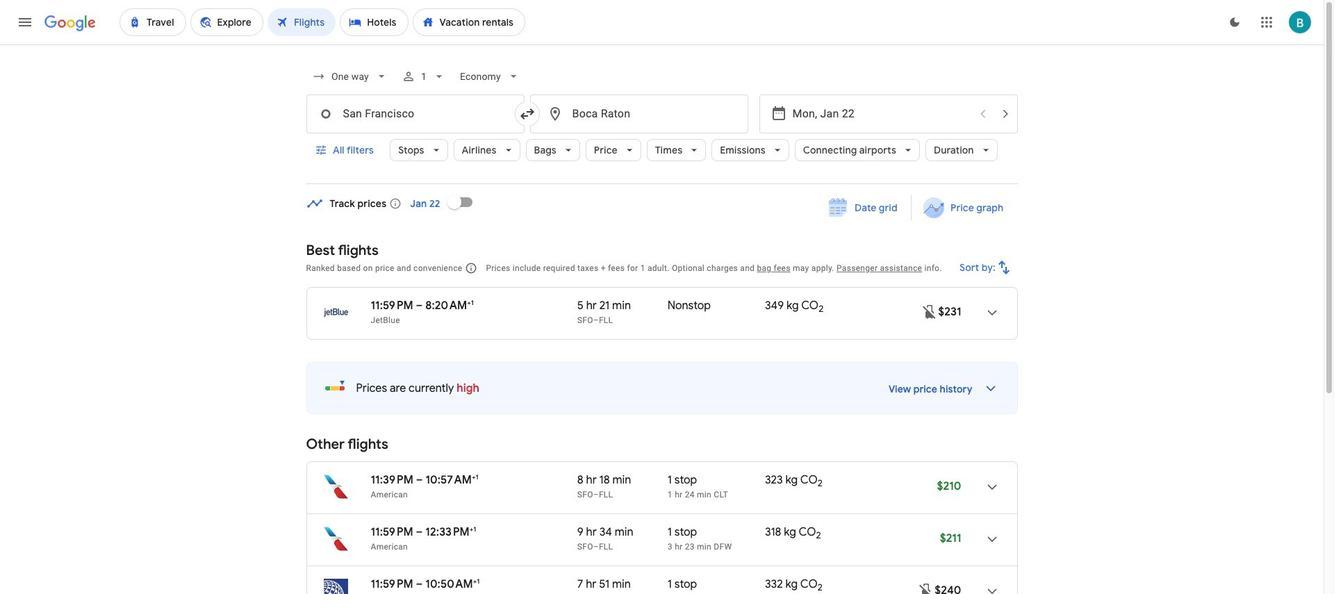 Task type: describe. For each thing, give the bounding box(es) containing it.
nonstop flight. element
[[668, 299, 711, 315]]

1 stop flight. element for total duration 8 hr 18 min. element
[[668, 473, 697, 489]]

flight details. leaves san francisco international airport (sfo) at 11:59 pm on monday, january 22 and arrives at fort lauderdale-hollywood international airport (fll) at 10:50 am on tuesday, january 23. image
[[976, 575, 1009, 594]]

Arrival time: 10:50 AM on  Tuesday, January 23. text field
[[426, 577, 480, 592]]

Arrival time: 10:57 AM on  Tuesday, January 23. text field
[[426, 473, 479, 487]]

main menu image
[[17, 14, 33, 31]]

210 US dollars text field
[[937, 480, 962, 494]]

Arrival time: 12:33 PM on  Tuesday, January 23. text field
[[426, 525, 476, 539]]

total duration 9 hr 34 min. element
[[578, 526, 668, 542]]

leaves san francisco international airport (sfo) at 11:59 pm on monday, january 22 and arrives at fort lauderdale-hollywood international airport (fll) at 8:20 am on tuesday, january 23. element
[[371, 298, 474, 313]]

flight details. leaves san francisco international airport (sfo) at 11:59 pm on monday, january 22 and arrives at fort lauderdale-hollywood international airport (fll) at 8:20 am on tuesday, january 23. image
[[976, 296, 1009, 329]]

departure time: 11:59 pm. text field for leaves san francisco international airport (sfo) at 11:59 pm on monday, january 22 and arrives at fort lauderdale-hollywood international airport (fll) at 8:20 am on tuesday, january 23. element
[[371, 299, 413, 313]]

swap origin and destination. image
[[519, 106, 536, 122]]

learn more about tracked prices image
[[389, 197, 402, 210]]

find the best price region
[[306, 186, 1018, 231]]

Departure text field
[[793, 95, 971, 133]]

flight details. leaves san francisco international airport (sfo) at 11:39 pm on monday, january 22 and arrives at fort lauderdale-hollywood international airport (fll) at 10:57 am on tuesday, january 23. image
[[976, 471, 1009, 504]]



Task type: locate. For each thing, give the bounding box(es) containing it.
departure time: 11:59 pm. text field inside leaves san francisco international airport (sfo) at 11:59 pm on monday, january 22 and arrives at fort lauderdale-hollywood international airport (fll) at 8:20 am on tuesday, january 23. element
[[371, 299, 413, 313]]

leaves san francisco international airport (sfo) at 11:59 pm on monday, january 22 and arrives at fort lauderdale-hollywood international airport (fll) at 10:50 am on tuesday, january 23. element
[[371, 577, 480, 592]]

departure time: 11:59 pm. text field for 'leaves san francisco international airport (sfo) at 11:59 pm on monday, january 22 and arrives at fort lauderdale-hollywood international airport (fll) at 10:50 am on tuesday, january 23.' element
[[371, 578, 413, 592]]

1 stop flight. element
[[668, 473, 697, 489], [668, 526, 697, 542], [668, 578, 697, 594]]

Departure time: 11:59 PM. text field
[[371, 299, 413, 313], [371, 526, 413, 539], [371, 578, 413, 592]]

view price history image
[[974, 372, 1008, 405]]

1 vertical spatial departure time: 11:59 pm. text field
[[371, 526, 413, 539]]

3 departure time: 11:59 pm. text field from the top
[[371, 578, 413, 592]]

None text field
[[306, 95, 524, 133], [530, 95, 748, 133], [306, 95, 524, 133], [530, 95, 748, 133]]

change appearance image
[[1219, 6, 1252, 39]]

1 stop flight. element for total duration 9 hr 34 min. element
[[668, 526, 697, 542]]

240 US dollars text field
[[935, 584, 962, 594]]

3 1 stop flight. element from the top
[[668, 578, 697, 594]]

2 departure time: 11:59 pm. text field from the top
[[371, 526, 413, 539]]

departure time: 11:59 pm. text field inside leaves san francisco international airport (sfo) at 11:59 pm on monday, january 22 and arrives at fort lauderdale-hollywood international airport (fll) at 12:33 pm on tuesday, january 23. element
[[371, 526, 413, 539]]

total duration 8 hr 18 min. element
[[578, 473, 668, 489]]

learn more about ranking image
[[465, 262, 478, 275]]

this price for this flight doesn't include overhead bin access. if you need a carry-on bag, use the bags filter to update prices. image
[[922, 303, 939, 320]]

2 vertical spatial 1 stop flight. element
[[668, 578, 697, 594]]

Departure time: 11:39 PM. text field
[[371, 473, 414, 487]]

total duration 7 hr 51 min. element
[[578, 578, 668, 594]]

departure time: 11:59 pm. text field inside 'leaves san francisco international airport (sfo) at 11:59 pm on monday, january 22 and arrives at fort lauderdale-hollywood international airport (fll) at 10:50 am on tuesday, january 23.' element
[[371, 578, 413, 592]]

loading results progress bar
[[0, 44, 1324, 47]]

1 1 stop flight. element from the top
[[668, 473, 697, 489]]

2 vertical spatial departure time: 11:59 pm. text field
[[371, 578, 413, 592]]

1 vertical spatial 1 stop flight. element
[[668, 526, 697, 542]]

211 US dollars text field
[[940, 532, 962, 546]]

231 US dollars text field
[[939, 305, 962, 319]]

0 vertical spatial departure time: 11:59 pm. text field
[[371, 299, 413, 313]]

departure time: 11:59 pm. text field down departure time: 11:39 pm. text box
[[371, 526, 413, 539]]

leaves san francisco international airport (sfo) at 11:59 pm on monday, january 22 and arrives at fort lauderdale-hollywood international airport (fll) at 12:33 pm on tuesday, january 23. element
[[371, 525, 476, 539]]

departure time: 11:59 pm. text field for leaves san francisco international airport (sfo) at 11:59 pm on monday, january 22 and arrives at fort lauderdale-hollywood international airport (fll) at 12:33 pm on tuesday, january 23. element
[[371, 526, 413, 539]]

None search field
[[306, 60, 1018, 184]]

departure time: 11:59 pm. text field left arrival time: 10:50 am on  tuesday, january 23. text field at the left bottom of page
[[371, 578, 413, 592]]

Arrival time: 8:20 AM on  Tuesday, January 23. text field
[[426, 298, 474, 313]]

2 1 stop flight. element from the top
[[668, 526, 697, 542]]

None field
[[306, 64, 394, 89], [455, 64, 526, 89], [306, 64, 394, 89], [455, 64, 526, 89]]

departure time: 11:59 pm. text field left the arrival time: 8:20 am on  tuesday, january 23. text box
[[371, 299, 413, 313]]

main content
[[306, 186, 1018, 594]]

1 departure time: 11:59 pm. text field from the top
[[371, 299, 413, 313]]

total duration 5 hr 21 min. element
[[578, 299, 668, 315]]

this price for this flight doesn't include overhead bin access. if you need a carry-on bag, use the bags filter to update prices. image
[[918, 582, 935, 594]]

leaves san francisco international airport (sfo) at 11:39 pm on monday, january 22 and arrives at fort lauderdale-hollywood international airport (fll) at 10:57 am on tuesday, january 23. element
[[371, 473, 479, 487]]

0 vertical spatial 1 stop flight. element
[[668, 473, 697, 489]]



Task type: vqa. For each thing, say whether or not it's contained in the screenshot.
the rightmost 157
no



